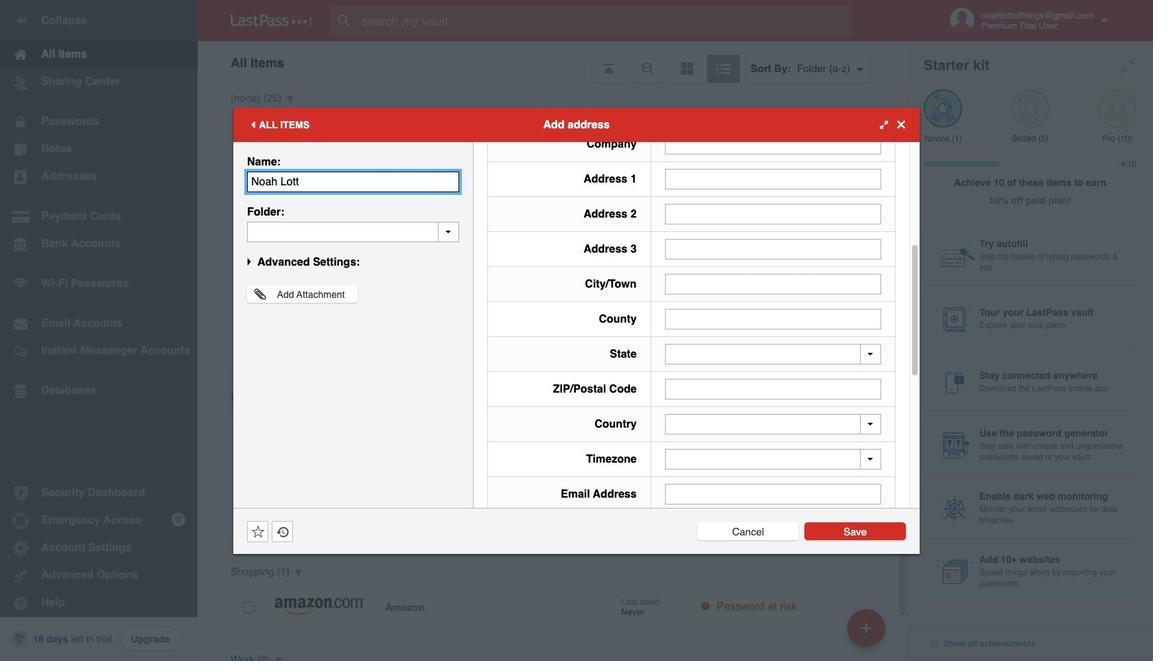 Task type: locate. For each thing, give the bounding box(es) containing it.
dialog
[[233, 107, 920, 554]]

vault options navigation
[[198, 41, 908, 82]]

None text field
[[665, 169, 882, 190], [247, 221, 459, 242], [665, 169, 882, 190], [247, 221, 459, 242]]

main navigation navigation
[[0, 0, 198, 661]]

new item image
[[862, 623, 871, 633]]

None text field
[[665, 134, 882, 155], [247, 171, 459, 192], [665, 204, 882, 225], [665, 239, 882, 260], [665, 274, 882, 295], [665, 309, 882, 330], [665, 344, 882, 365], [665, 379, 882, 400], [665, 484, 882, 505], [665, 134, 882, 155], [247, 171, 459, 192], [665, 204, 882, 225], [665, 239, 882, 260], [665, 274, 882, 295], [665, 309, 882, 330], [665, 344, 882, 365], [665, 379, 882, 400], [665, 484, 882, 505]]



Task type: describe. For each thing, give the bounding box(es) containing it.
lastpass image
[[231, 14, 312, 27]]

new item navigation
[[843, 605, 894, 661]]

search my vault text field
[[331, 5, 880, 36]]

Search search field
[[331, 5, 880, 36]]



